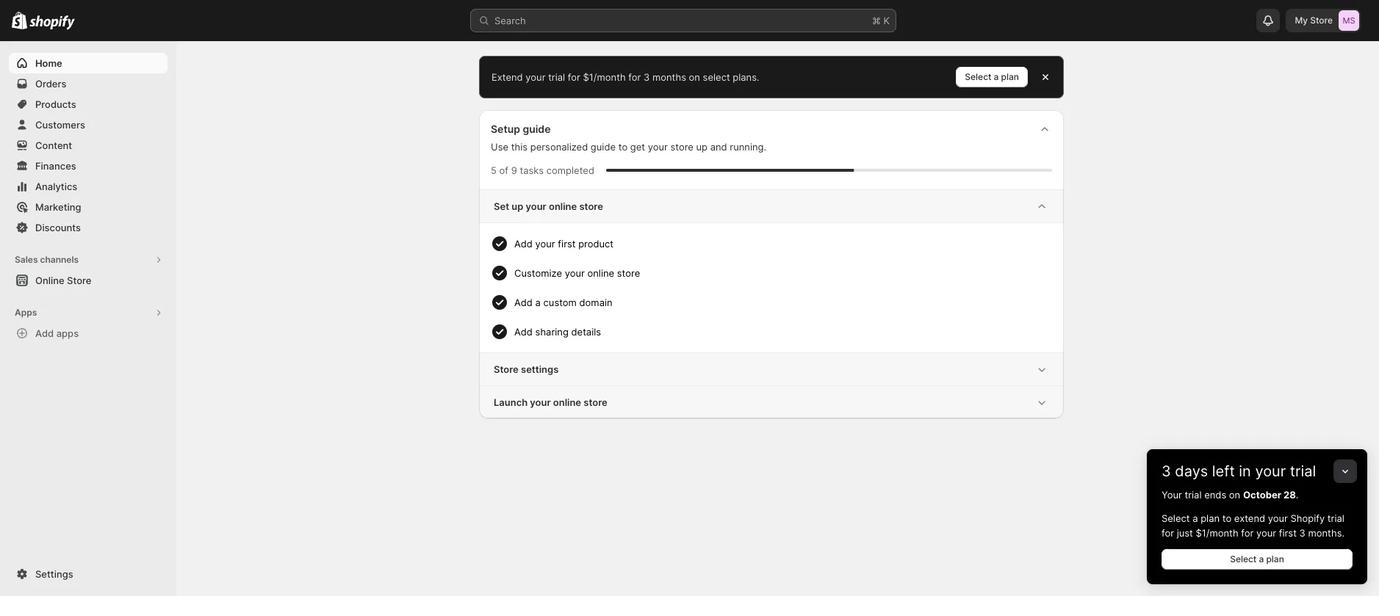 Task type: locate. For each thing, give the bounding box(es) containing it.
3 inside dropdown button
[[1162, 463, 1171, 481]]

1 horizontal spatial up
[[696, 141, 708, 153]]

my store image
[[1339, 10, 1360, 31]]

store inside dropdown button
[[494, 364, 519, 376]]

online store button
[[0, 270, 176, 291]]

your down add your first product
[[565, 268, 585, 279]]

plan
[[1001, 71, 1019, 82], [1201, 513, 1220, 525], [1267, 554, 1285, 565]]

1 vertical spatial 3
[[1162, 463, 1171, 481]]

3 down the shopify
[[1300, 528, 1306, 539]]

2 horizontal spatial store
[[1311, 15, 1333, 26]]

customize your online store
[[514, 268, 640, 279]]

1 vertical spatial select
[[1162, 513, 1190, 525]]

in
[[1239, 463, 1251, 481]]

select a plan
[[965, 71, 1019, 82], [1230, 554, 1285, 565]]

$1/month left months
[[583, 71, 626, 83]]

add inside add apps 'button'
[[35, 328, 54, 340]]

add up customize
[[514, 238, 533, 250]]

a
[[994, 71, 999, 82], [535, 297, 541, 309], [1193, 513, 1198, 525], [1259, 554, 1264, 565]]

add inside add a custom domain dropdown button
[[514, 297, 533, 309]]

0 horizontal spatial plan
[[1001, 71, 1019, 82]]

discounts link
[[9, 218, 168, 238]]

first down the shopify
[[1279, 528, 1297, 539]]

0 vertical spatial plan
[[1001, 71, 1019, 82]]

2 horizontal spatial select
[[1230, 554, 1257, 565]]

0 vertical spatial select a plan link
[[956, 67, 1028, 87]]

2 vertical spatial 3
[[1300, 528, 1306, 539]]

add your first product
[[514, 238, 614, 250]]

sharing
[[535, 326, 569, 338]]

0 horizontal spatial guide
[[523, 123, 551, 135]]

0 vertical spatial select
[[965, 71, 992, 82]]

0 horizontal spatial store
[[67, 275, 91, 287]]

left
[[1213, 463, 1235, 481]]

add inside add your first product dropdown button
[[514, 238, 533, 250]]

your up customize
[[535, 238, 555, 250]]

your inside add your first product dropdown button
[[535, 238, 555, 250]]

0 vertical spatial $1/month
[[583, 71, 626, 83]]

home
[[35, 57, 62, 69]]

add for add apps
[[35, 328, 54, 340]]

1 vertical spatial select a plan link
[[1162, 550, 1353, 570]]

select a plan to extend your shopify trial for just $1/month for your first 3 months.
[[1162, 513, 1345, 539]]

1 vertical spatial on
[[1229, 489, 1241, 501]]

a inside dropdown button
[[535, 297, 541, 309]]

add down customize
[[514, 297, 533, 309]]

your right extend
[[526, 71, 546, 83]]

up right set
[[512, 201, 524, 212]]

trial up months.
[[1328, 513, 1345, 525]]

running.
[[730, 141, 767, 153]]

2 horizontal spatial plan
[[1267, 554, 1285, 565]]

for
[[568, 71, 580, 83], [629, 71, 641, 83], [1162, 528, 1174, 539], [1242, 528, 1254, 539]]

select inside select a plan to extend your shopify trial for just $1/month for your first 3 months.
[[1162, 513, 1190, 525]]

online
[[549, 201, 577, 212], [588, 268, 615, 279], [553, 397, 581, 409]]

.
[[1296, 489, 1299, 501]]

guide
[[523, 123, 551, 135], [591, 141, 616, 153]]

customize
[[514, 268, 562, 279]]

select
[[965, 71, 992, 82], [1162, 513, 1190, 525], [1230, 554, 1257, 565]]

$1/month
[[583, 71, 626, 83], [1196, 528, 1239, 539]]

$1/month right just
[[1196, 528, 1239, 539]]

online down completed
[[549, 201, 577, 212]]

details
[[571, 326, 601, 338]]

your inside launch your online store dropdown button
[[530, 397, 551, 409]]

first inside select a plan to extend your shopify trial for just $1/month for your first 3 months.
[[1279, 528, 1297, 539]]

store right my
[[1311, 15, 1333, 26]]

guide up this
[[523, 123, 551, 135]]

store inside button
[[67, 275, 91, 287]]

3
[[644, 71, 650, 83], [1162, 463, 1171, 481], [1300, 528, 1306, 539]]

your
[[1162, 489, 1182, 501]]

2 vertical spatial select
[[1230, 554, 1257, 565]]

apps
[[56, 328, 79, 340]]

0 horizontal spatial first
[[558, 238, 576, 250]]

online up "domain"
[[588, 268, 615, 279]]

5
[[491, 165, 497, 176]]

to left get
[[619, 141, 628, 153]]

3 up your
[[1162, 463, 1171, 481]]

1 vertical spatial online
[[588, 268, 615, 279]]

1 horizontal spatial select
[[1162, 513, 1190, 525]]

1 horizontal spatial on
[[1229, 489, 1241, 501]]

for left months
[[629, 71, 641, 83]]

0 vertical spatial up
[[696, 141, 708, 153]]

1 vertical spatial plan
[[1201, 513, 1220, 525]]

2 vertical spatial plan
[[1267, 554, 1285, 565]]

a for add a custom domain dropdown button
[[535, 297, 541, 309]]

your down extend
[[1257, 528, 1277, 539]]

trial up .
[[1290, 463, 1316, 481]]

content
[[35, 140, 72, 151]]

1 horizontal spatial 3
[[1162, 463, 1171, 481]]

2 horizontal spatial 3
[[1300, 528, 1306, 539]]

add left sharing
[[514, 326, 533, 338]]

0 vertical spatial on
[[689, 71, 700, 83]]

plan for the top select a plan link
[[1001, 71, 1019, 82]]

a inside select a plan to extend your shopify trial for just $1/month for your first 3 months.
[[1193, 513, 1198, 525]]

on left select at the top right of page
[[689, 71, 700, 83]]

online
[[35, 275, 64, 287]]

months.
[[1309, 528, 1345, 539]]

1 vertical spatial first
[[1279, 528, 1297, 539]]

5 of 9 tasks completed
[[491, 165, 595, 176]]

and
[[710, 141, 727, 153]]

on right ends
[[1229, 489, 1241, 501]]

add left the apps
[[35, 328, 54, 340]]

first
[[558, 238, 576, 250], [1279, 528, 1297, 539]]

1 vertical spatial $1/month
[[1196, 528, 1239, 539]]

guide left get
[[591, 141, 616, 153]]

to
[[619, 141, 628, 153], [1223, 513, 1232, 525]]

this
[[511, 141, 528, 153]]

channels
[[40, 254, 79, 265]]

store
[[671, 141, 694, 153], [579, 201, 603, 212], [617, 268, 640, 279], [584, 397, 608, 409]]

settings
[[35, 569, 73, 581]]

⌘ k
[[872, 15, 890, 26]]

up inside dropdown button
[[512, 201, 524, 212]]

finances
[[35, 160, 76, 172]]

online for launch your online store
[[553, 397, 581, 409]]

select a plan inside 3 days left in your trial element
[[1230, 554, 1285, 565]]

first left 'product'
[[558, 238, 576, 250]]

store up launch
[[494, 364, 519, 376]]

marketing
[[35, 201, 81, 213]]

set up your online store button
[[479, 190, 1064, 223]]

add for add a custom domain
[[514, 297, 533, 309]]

days
[[1175, 463, 1208, 481]]

your right launch
[[530, 397, 551, 409]]

2 vertical spatial store
[[494, 364, 519, 376]]

add inside add sharing details dropdown button
[[514, 326, 533, 338]]

launch your online store
[[494, 397, 608, 409]]

your inside set up your online store dropdown button
[[526, 201, 547, 212]]

0 horizontal spatial up
[[512, 201, 524, 212]]

2 vertical spatial online
[[553, 397, 581, 409]]

3 left months
[[644, 71, 650, 83]]

1 horizontal spatial $1/month
[[1196, 528, 1239, 539]]

up left and
[[696, 141, 708, 153]]

marketing link
[[9, 197, 168, 218]]

1 horizontal spatial select a plan link
[[1162, 550, 1353, 570]]

0 horizontal spatial on
[[689, 71, 700, 83]]

1 horizontal spatial first
[[1279, 528, 1297, 539]]

completed
[[547, 165, 595, 176]]

online down "settings"
[[553, 397, 581, 409]]

select
[[703, 71, 730, 83]]

1 horizontal spatial guide
[[591, 141, 616, 153]]

0 vertical spatial to
[[619, 141, 628, 153]]

0 horizontal spatial select
[[965, 71, 992, 82]]

to left extend
[[1223, 513, 1232, 525]]

0 vertical spatial store
[[1311, 15, 1333, 26]]

select a plan for select a plan link within the 3 days left in your trial element
[[1230, 554, 1285, 565]]

⌘
[[872, 15, 881, 26]]

use this personalized guide to get your store up and running.
[[491, 141, 767, 153]]

0 vertical spatial online
[[549, 201, 577, 212]]

store down sales channels button
[[67, 275, 91, 287]]

launch your online store button
[[479, 387, 1064, 419]]

0 horizontal spatial select a plan link
[[956, 67, 1028, 87]]

1 horizontal spatial store
[[494, 364, 519, 376]]

plan for select a plan link within the 3 days left in your trial element
[[1267, 554, 1285, 565]]

for left just
[[1162, 528, 1174, 539]]

1 horizontal spatial select a plan
[[1230, 554, 1285, 565]]

1 vertical spatial select a plan
[[1230, 554, 1285, 565]]

select a plan link inside 3 days left in your trial element
[[1162, 550, 1353, 570]]

1 horizontal spatial plan
[[1201, 513, 1220, 525]]

apps
[[15, 307, 37, 318]]

1 vertical spatial up
[[512, 201, 524, 212]]

your
[[526, 71, 546, 83], [648, 141, 668, 153], [526, 201, 547, 212], [535, 238, 555, 250], [565, 268, 585, 279], [530, 397, 551, 409], [1256, 463, 1286, 481], [1268, 513, 1288, 525], [1257, 528, 1277, 539]]

just
[[1177, 528, 1193, 539]]

select a plan link
[[956, 67, 1028, 87], [1162, 550, 1353, 570]]

home link
[[9, 53, 168, 73]]

0 horizontal spatial select a plan
[[965, 71, 1019, 82]]

0 vertical spatial 3
[[644, 71, 650, 83]]

your right set
[[526, 201, 547, 212]]

months
[[653, 71, 686, 83]]

store settings button
[[479, 354, 1064, 386]]

store settings
[[494, 364, 559, 376]]

settings
[[521, 364, 559, 376]]

1 vertical spatial to
[[1223, 513, 1232, 525]]

1 vertical spatial store
[[67, 275, 91, 287]]

0 vertical spatial guide
[[523, 123, 551, 135]]

your up october
[[1256, 463, 1286, 481]]

your down 28
[[1268, 513, 1288, 525]]

0 vertical spatial select a plan
[[965, 71, 1019, 82]]

store
[[1311, 15, 1333, 26], [67, 275, 91, 287], [494, 364, 519, 376]]

0 vertical spatial first
[[558, 238, 576, 250]]

1 horizontal spatial to
[[1223, 513, 1232, 525]]

3 days left in your trial button
[[1147, 450, 1368, 481]]

shopify image
[[30, 15, 75, 30]]



Task type: describe. For each thing, give the bounding box(es) containing it.
ends
[[1205, 489, 1227, 501]]

customize your online store button
[[514, 259, 1052, 288]]

trial right your
[[1185, 489, 1202, 501]]

trial inside dropdown button
[[1290, 463, 1316, 481]]

content link
[[9, 135, 168, 156]]

3 days left in your trial element
[[1147, 488, 1368, 585]]

analytics
[[35, 181, 77, 193]]

a for the top select a plan link
[[994, 71, 999, 82]]

extend
[[1235, 513, 1266, 525]]

product
[[579, 238, 614, 250]]

extend your trial for $1/month for 3 months on select plans.
[[492, 71, 760, 83]]

add a custom domain button
[[514, 288, 1052, 317]]

products
[[35, 98, 76, 110]]

store for online store
[[67, 275, 91, 287]]

add sharing details
[[514, 326, 601, 338]]

3 days left in your trial
[[1162, 463, 1316, 481]]

online store
[[35, 275, 91, 287]]

for right extend
[[568, 71, 580, 83]]

trial inside select a plan to extend your shopify trial for just $1/month for your first 3 months.
[[1328, 513, 1345, 525]]

0 horizontal spatial to
[[619, 141, 628, 153]]

select a plan for the top select a plan link
[[965, 71, 1019, 82]]

first inside dropdown button
[[558, 238, 576, 250]]

your trial ends on october 28 .
[[1162, 489, 1299, 501]]

plan inside select a plan to extend your shopify trial for just $1/month for your first 3 months.
[[1201, 513, 1220, 525]]

set up your online store
[[494, 201, 603, 212]]

28
[[1284, 489, 1296, 501]]

october
[[1243, 489, 1282, 501]]

my store
[[1295, 15, 1333, 26]]

apps button
[[9, 303, 168, 323]]

select for select a plan link within the 3 days left in your trial element
[[1230, 554, 1257, 565]]

sales
[[15, 254, 38, 265]]

extend
[[492, 71, 523, 83]]

your inside 3 days left in your trial dropdown button
[[1256, 463, 1286, 481]]

store for my store
[[1311, 15, 1333, 26]]

add sharing details button
[[514, 317, 1052, 347]]

products link
[[9, 94, 168, 115]]

add for add your first product
[[514, 238, 533, 250]]

domain
[[580, 297, 613, 309]]

customers
[[35, 119, 85, 131]]

search
[[495, 15, 526, 26]]

trial right extend
[[548, 71, 565, 83]]

for down extend
[[1242, 528, 1254, 539]]

discounts
[[35, 222, 81, 234]]

my
[[1295, 15, 1308, 26]]

a for select a plan link within the 3 days left in your trial element
[[1259, 554, 1264, 565]]

analytics link
[[9, 176, 168, 197]]

plans.
[[733, 71, 760, 83]]

sales channels button
[[9, 250, 168, 270]]

9
[[511, 165, 517, 176]]

customers link
[[9, 115, 168, 135]]

orders
[[35, 78, 66, 90]]

sales channels
[[15, 254, 79, 265]]

set
[[494, 201, 509, 212]]

your right get
[[648, 141, 668, 153]]

on inside 3 days left in your trial element
[[1229, 489, 1241, 501]]

use
[[491, 141, 509, 153]]

of
[[499, 165, 509, 176]]

0 horizontal spatial 3
[[644, 71, 650, 83]]

1 vertical spatial guide
[[591, 141, 616, 153]]

select for the top select a plan link
[[965, 71, 992, 82]]

add a custom domain
[[514, 297, 613, 309]]

launch
[[494, 397, 528, 409]]

k
[[884, 15, 890, 26]]

$1/month inside select a plan to extend your shopify trial for just $1/month for your first 3 months.
[[1196, 528, 1239, 539]]

add apps button
[[9, 323, 168, 344]]

tasks
[[520, 165, 544, 176]]

finances link
[[9, 156, 168, 176]]

0 horizontal spatial $1/month
[[583, 71, 626, 83]]

get
[[630, 141, 645, 153]]

add your first product button
[[514, 229, 1052, 259]]

your inside customize your online store dropdown button
[[565, 268, 585, 279]]

3 inside select a plan to extend your shopify trial for just $1/month for your first 3 months.
[[1300, 528, 1306, 539]]

add for add sharing details
[[514, 326, 533, 338]]

online for customize your online store
[[588, 268, 615, 279]]

orders link
[[9, 73, 168, 94]]

custom
[[544, 297, 577, 309]]

personalized
[[530, 141, 588, 153]]

shopify image
[[12, 12, 27, 29]]

add apps
[[35, 328, 79, 340]]

shopify
[[1291, 513, 1325, 525]]

setup
[[491, 123, 520, 135]]

online store link
[[9, 270, 168, 291]]

settings link
[[9, 564, 168, 585]]

setup guide
[[491, 123, 551, 135]]

to inside select a plan to extend your shopify trial for just $1/month for your first 3 months.
[[1223, 513, 1232, 525]]



Task type: vqa. For each thing, say whether or not it's contained in the screenshot.
'Sales channels' "button" on the top left of page
yes



